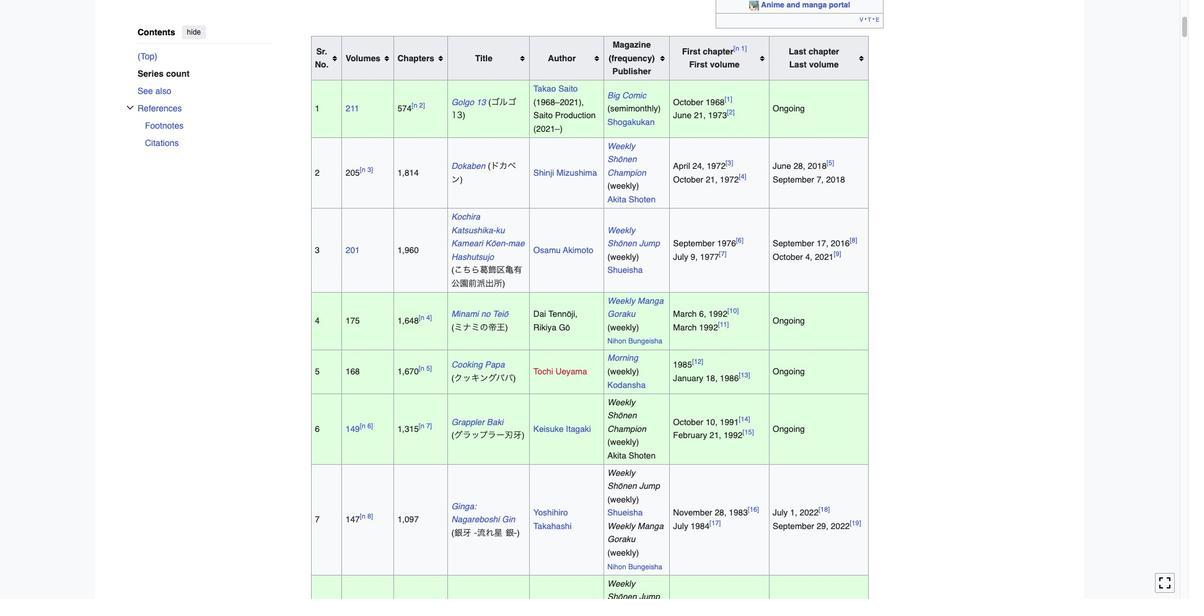 Task type: locate. For each thing, give the bounding box(es) containing it.
( inside cooking papa ( クッキングパパ )
[[451, 374, 454, 383]]

publisher
[[613, 66, 651, 76]]

1 vertical spatial saito
[[533, 110, 553, 120]]

2018 inside the june 28, 2018 [5]
[[808, 161, 827, 171]]

october for 10,
[[673, 418, 704, 428]]

1992 for 6,
[[709, 309, 728, 319]]

goraku inside weekly shōnen jump (weekly) shueisha weekly manga goraku (weekly) nihon bungeisha
[[608, 535, 635, 545]]

nihon up weekly shōnen jump
[[608, 563, 626, 572]]

0 horizontal spatial chapter
[[703, 46, 734, 56]]

1992
[[709, 309, 728, 319], [699, 323, 718, 333], [724, 431, 743, 441]]

2 weekly from the top
[[608, 225, 635, 235]]

2 manga from the top
[[638, 522, 664, 532]]

28, up september 7, 2018
[[794, 161, 806, 171]]

1 weekly shōnen champion (weekly) akita shoten from the top
[[608, 141, 656, 205]]

july for 1984
[[673, 522, 688, 532]]

[7]
[[719, 250, 727, 258]]

ドカベ
[[491, 162, 516, 171]]

[17] link
[[710, 520, 721, 528]]

こちら葛飾区亀有
[[454, 266, 522, 275]]

nihon inside weekly manga goraku (weekly) nihon bungeisha
[[608, 337, 626, 346]]

october inside october 4, 2021 [9]
[[773, 252, 803, 262]]

jump for weekly shōnen jump (weekly) shueisha weekly manga goraku (weekly) nihon bungeisha
[[639, 482, 660, 492]]

0 vertical spatial 2018
[[808, 161, 827, 171]]

golgo
[[451, 97, 474, 107]]

baki
[[487, 418, 503, 428]]

)
[[463, 110, 465, 120], [460, 175, 463, 184], [502, 279, 505, 289], [505, 323, 508, 333], [513, 374, 516, 383], [522, 431, 525, 441], [517, 528, 520, 538]]

2 nihon from the top
[[608, 563, 626, 572]]

1992 inside march 6, 1992 [10]
[[709, 309, 728, 319]]

june 28, 2018 [5]
[[773, 160, 834, 171]]

0 horizontal spatial volume
[[710, 60, 740, 70]]

0 horizontal spatial june
[[673, 110, 692, 120]]

2022 inside july 1, 2022 [18]
[[800, 508, 819, 518]]

manga inside weekly manga goraku (weekly) nihon bungeisha
[[638, 296, 664, 306]]

shōnen inside weekly shōnen jump (weekly) shueisha
[[608, 239, 637, 249]]

[n inside 205 [n 3]
[[360, 166, 366, 174]]

0 vertical spatial 2022
[[800, 508, 819, 518]]

28, up [17] link
[[715, 508, 727, 518]]

) down the golgo
[[463, 110, 465, 120]]

shueisha inside weekly shōnen jump (weekly) shueisha
[[608, 265, 643, 275]]

[2]
[[727, 109, 735, 117]]

) right 流れ星
[[517, 528, 520, 538]]

2 akita from the top
[[608, 451, 626, 461]]

5 weekly from the top
[[608, 468, 635, 478]]

0 vertical spatial manga
[[638, 296, 664, 306]]

7 (weekly) from the top
[[608, 548, 639, 558]]

ドカベ ン
[[451, 162, 516, 184]]

0 vertical spatial bungeisha
[[628, 337, 663, 346]]

2 (weekly) from the top
[[608, 252, 639, 262]]

2 goraku from the top
[[608, 535, 635, 545]]

0 vertical spatial nihon bungeisha link
[[608, 337, 663, 346]]

june inside the june 28, 2018 [5]
[[773, 161, 791, 171]]

march inside march 6, 1992 [10]
[[673, 309, 697, 319]]

[n left 7]
[[419, 423, 425, 431]]

1 vertical spatial akita
[[608, 451, 626, 461]]

2022 up september 29, 2022 [19]
[[800, 508, 819, 518]]

shueisha link for osamu akimoto
[[608, 265, 643, 275]]

0 horizontal spatial saito
[[533, 110, 553, 120]]

chapters
[[398, 53, 434, 63]]

[n inside the first chapter [n 1]
[[734, 45, 739, 53]]

e
[[876, 14, 880, 24]]

21, down 10,
[[710, 431, 721, 441]]

september 7, 2018
[[773, 175, 845, 184]]

nihon up the "morning" link
[[608, 337, 626, 346]]

hide button
[[182, 25, 206, 39]]

yoshihiro takahashi
[[533, 508, 572, 532]]

0 vertical spatial shueisha link
[[608, 265, 643, 275]]

1992 inside february 21, 1992 [15]
[[724, 431, 743, 441]]

1 horizontal spatial chapter
[[809, 46, 839, 56]]

1 vertical spatial july
[[773, 508, 788, 518]]

[n left 5]
[[419, 365, 425, 373]]

21, inside the june 21, 1973 [2]
[[694, 110, 706, 120]]

[n 8] link
[[360, 514, 373, 522]]

1 horizontal spatial volume
[[809, 60, 839, 70]]

1 horizontal spatial june
[[773, 161, 791, 171]]

shueisha inside weekly shōnen jump (weekly) shueisha weekly manga goraku (weekly) nihon bungeisha
[[608, 508, 643, 518]]

big
[[608, 90, 620, 100]]

dokaben
[[451, 161, 485, 171]]

chapter inside the first chapter [n 1]
[[703, 46, 734, 56]]

[n left 3]
[[360, 166, 366, 174]]

ongoing for 1992
[[773, 316, 805, 326]]

1 vertical spatial 2022
[[831, 522, 850, 532]]

1992 inside march 1992 [11]
[[699, 323, 718, 333]]

2 jump from the top
[[639, 482, 660, 492]]

1 vertical spatial bungeisha
[[628, 563, 663, 572]]

volume inside last chapter last volume
[[809, 60, 839, 70]]

october up the june 21, 1973 [2]
[[673, 97, 704, 107]]

bungeisha up morning
[[628, 337, 663, 346]]

bungeisha
[[628, 337, 663, 346], [628, 563, 663, 572]]

nihon bungeisha link up morning
[[608, 337, 663, 346]]

2 shueisha from the top
[[608, 508, 643, 518]]

october up february
[[673, 418, 704, 428]]

0 vertical spatial goraku
[[608, 309, 635, 319]]

2016
[[831, 239, 850, 249]]

(
[[486, 97, 491, 107], [485, 161, 491, 171], [451, 265, 454, 275], [451, 323, 454, 333], [451, 374, 454, 383], [451, 431, 454, 441], [451, 528, 454, 538]]

jump inside weekly shōnen jump
[[639, 593, 660, 600]]

september up 9,
[[673, 239, 715, 249]]

1 ongoing from the top
[[773, 104, 805, 114]]

citations
[[145, 138, 179, 148]]

september up october 4, 2021 [9]
[[773, 239, 814, 249]]

0 vertical spatial 13
[[476, 97, 486, 107]]

1 vertical spatial weekly shōnen champion (weekly) akita shoten
[[608, 398, 656, 461]]

1 shueisha link from the top
[[608, 265, 643, 275]]

october inside october 21, 1972 [4]
[[673, 175, 704, 184]]

2 shoten from the top
[[629, 451, 656, 461]]

chapter for [n
[[703, 46, 734, 56]]

volume down manga
[[809, 60, 839, 70]]

2018
[[808, 161, 827, 171], [826, 175, 845, 184]]

28,
[[794, 161, 806, 171], [715, 508, 727, 518]]

1 horizontal spatial saito
[[558, 84, 578, 94]]

6 (weekly) from the top
[[608, 495, 639, 505]]

[15]
[[743, 429, 754, 437]]

1 chapter from the left
[[703, 46, 734, 56]]

first down the first chapter [n 1]
[[689, 60, 708, 70]]

0 vertical spatial saito
[[558, 84, 578, 94]]

1 vertical spatial champion
[[608, 424, 646, 434]]

1,648
[[398, 316, 419, 326]]

1972 down [3] on the right
[[720, 175, 739, 184]]

jump inside weekly shōnen jump (weekly) shueisha
[[639, 239, 660, 249]]

[n inside "1,648 [n 4]"
[[419, 315, 425, 323]]

1992 down 1991
[[724, 431, 743, 441]]

[n 6] link
[[360, 423, 373, 431]]

10,
[[706, 418, 718, 428]]

saito up (2021–)
[[533, 110, 553, 120]]

july for 1,
[[773, 508, 788, 518]]

first
[[682, 46, 701, 56], [689, 60, 708, 70]]

1 vertical spatial jump
[[639, 482, 660, 492]]

shoten for february
[[629, 451, 656, 461]]

champion
[[608, 168, 646, 178], [608, 424, 646, 434]]

chapter down manga
[[809, 46, 839, 56]]

march inside march 1992 [11]
[[673, 323, 697, 333]]

1 vertical spatial june
[[773, 161, 791, 171]]

) inside the minami no teiō ( ミナミの帝王 )
[[505, 323, 508, 333]]

0 vertical spatial 1992
[[709, 309, 728, 319]]

2 vertical spatial 1992
[[724, 431, 743, 441]]

13 right the golgo
[[476, 97, 486, 107]]

1 vertical spatial 28,
[[715, 508, 727, 518]]

manga down weekly shōnen jump (weekly) shueisha
[[638, 296, 664, 306]]

1972 inside october 21, 1972 [4]
[[720, 175, 739, 184]]

2022 inside september 29, 2022 [19]
[[831, 522, 850, 532]]

1 vertical spatial 2018
[[826, 175, 845, 184]]

manga left "july 1984 [17]"
[[638, 522, 664, 532]]

[n left 1]
[[734, 45, 739, 53]]

0 vertical spatial july
[[673, 252, 688, 262]]

) down こちら葛飾区亀有
[[502, 279, 505, 289]]

weekly shōnen champion (weekly) akita shoten for shinji mizushima
[[608, 141, 656, 205]]

ongoing for [1]
[[773, 104, 805, 114]]

[n left 2]
[[412, 102, 417, 110]]

[n inside the 574 [n 2]
[[412, 102, 417, 110]]

june down "october 1968 [1]"
[[673, 110, 692, 120]]

) left keisuke
[[522, 431, 525, 441]]

1 vertical spatial 1972
[[720, 175, 739, 184]]

1 vertical spatial goraku
[[608, 535, 635, 545]]

1 vertical spatial last
[[789, 60, 807, 70]]

february 21, 1992 [15]
[[673, 429, 754, 441]]

1,670 [n 5]
[[398, 365, 432, 377]]

september 29, 2022 [19]
[[773, 520, 861, 532]]

28, inside the june 28, 2018 [5]
[[794, 161, 806, 171]]

[18] link
[[819, 507, 830, 515]]

0 vertical spatial first
[[682, 46, 701, 56]]

nihon bungeisha link
[[608, 337, 663, 346], [608, 563, 663, 572]]

2 volume from the left
[[809, 60, 839, 70]]

21, for june
[[694, 110, 706, 120]]

1 shoten from the top
[[629, 195, 656, 205]]

2 ongoing from the top
[[773, 316, 805, 326]]

june for 21,
[[673, 110, 692, 120]]

march
[[673, 309, 697, 319], [673, 323, 697, 333]]

13 for golgo 13
[[476, 97, 486, 107]]

2 weekly shōnen champion (weekly) akita shoten from the top
[[608, 398, 656, 461]]

october
[[673, 97, 704, 107], [673, 175, 704, 184], [773, 252, 803, 262], [673, 418, 704, 428]]

13 down the golgo
[[451, 111, 463, 120]]

[n for 1,670
[[419, 365, 425, 373]]

0 vertical spatial 21,
[[694, 110, 706, 120]]

0 vertical spatial march
[[673, 309, 697, 319]]

1 horizontal spatial 2022
[[831, 522, 850, 532]]

shueisha for weekly shōnen jump (weekly) shueisha
[[608, 265, 643, 275]]

1 shōnen from the top
[[608, 155, 637, 164]]

chapter inside last chapter last volume
[[809, 46, 839, 56]]

ゴルゴ 13
[[451, 98, 516, 120]]

9,
[[691, 252, 698, 262]]

shueisha link for yoshihiro takahashi
[[608, 508, 643, 518]]

グラップラー刃牙
[[454, 432, 522, 440]]

hashutsujo
[[451, 252, 494, 262]]

ginga: nagareboshi gin link
[[451, 502, 515, 525]]

september inside september 29, 2022 [19]
[[773, 522, 814, 532]]

first up first volume
[[682, 46, 701, 56]]

2 vertical spatial jump
[[639, 593, 660, 600]]

1 horizontal spatial 13
[[476, 97, 486, 107]]

0 vertical spatial champion
[[608, 168, 646, 178]]

1 vertical spatial 13
[[451, 111, 463, 120]]

24,
[[693, 161, 704, 171]]

september inside september 17, 2016 [8]
[[773, 239, 814, 249]]

21, down "october 1968 [1]"
[[694, 110, 706, 120]]

1983
[[729, 508, 748, 518]]

july for 9,
[[673, 252, 688, 262]]

anime
[[761, 1, 785, 9]]

first inside the first chapter [n 1]
[[682, 46, 701, 56]]

chapter up first volume
[[703, 46, 734, 56]]

21, down april 24, 1972 [3]
[[706, 175, 718, 184]]

0 vertical spatial shueisha
[[608, 265, 643, 275]]

goraku inside weekly manga goraku (weekly) nihon bungeisha
[[608, 309, 635, 319]]

0 vertical spatial jump
[[639, 239, 660, 249]]

first chapter [n 1]
[[682, 45, 747, 56]]

grappler
[[451, 418, 485, 428]]

1 volume from the left
[[710, 60, 740, 70]]

1 jump from the top
[[639, 239, 660, 249]]

2 vertical spatial 21,
[[710, 431, 721, 441]]

october down april
[[673, 175, 704, 184]]

jump for weekly shōnen jump (weekly) shueisha
[[639, 239, 660, 249]]

october 10, 1991 [14]
[[673, 416, 750, 428]]

1 vertical spatial 21,
[[706, 175, 718, 184]]

july inside july 9, 1977 [7]
[[673, 252, 688, 262]]

2018 right the 7,
[[826, 175, 845, 184]]

21, inside october 21, 1972 [4]
[[706, 175, 718, 184]]

149 [n 6]
[[346, 423, 373, 434]]

4 (weekly) from the top
[[608, 367, 639, 377]]

0 vertical spatial weekly shōnen champion (weekly) akita shoten
[[608, 141, 656, 205]]

[n inside the 149 [n 6]
[[360, 423, 366, 431]]

3 weekly from the top
[[608, 296, 635, 306]]

july left '1,'
[[773, 508, 788, 518]]

keisuke itagaki link
[[533, 424, 591, 434]]

[11]
[[718, 321, 729, 329]]

1992 down march 6, 1992 [10]
[[699, 323, 718, 333]]

big comic link
[[608, 90, 646, 100]]

0 vertical spatial 28,
[[794, 161, 806, 171]]

5 shōnen from the top
[[608, 593, 637, 600]]

1,814
[[398, 168, 419, 178]]

13 inside ゴルゴ 13
[[451, 111, 463, 120]]

nihon bungeisha link up weekly shōnen jump
[[608, 563, 663, 572]]

july inside "july 1984 [17]"
[[673, 522, 688, 532]]

3 shōnen from the top
[[608, 411, 637, 421]]

october inside october 10, 1991 [14]
[[673, 418, 704, 428]]

jump inside weekly shōnen jump (weekly) shueisha weekly manga goraku (weekly) nihon bungeisha
[[639, 482, 660, 492]]

0 vertical spatial akita
[[608, 195, 626, 205]]

1,315
[[398, 424, 419, 434]]

2 shōnen from the top
[[608, 239, 637, 249]]

銀-
[[506, 529, 517, 538]]

june inside the june 21, 1973 [2]
[[673, 110, 692, 120]]

2 champion from the top
[[608, 424, 646, 434]]

bungeisha inside weekly shōnen jump (weekly) shueisha weekly manga goraku (weekly) nihon bungeisha
[[628, 563, 663, 572]]

1 horizontal spatial 28,
[[794, 161, 806, 171]]

) down "teiō"
[[505, 323, 508, 333]]

osamu
[[533, 245, 561, 255]]

shōnen
[[608, 155, 637, 164], [608, 239, 637, 249], [608, 411, 637, 421], [608, 482, 637, 492], [608, 593, 637, 600]]

1976
[[717, 239, 736, 249]]

0 horizontal spatial 13
[[451, 111, 463, 120]]

october inside "october 1968 [1]"
[[673, 97, 704, 107]]

1992 up [11]
[[709, 309, 728, 319]]

0 vertical spatial nihon
[[608, 337, 626, 346]]

1986
[[720, 374, 739, 383]]

3 (weekly) from the top
[[608, 323, 639, 333]]

7 weekly from the top
[[608, 579, 635, 589]]

[n left 6]
[[360, 423, 366, 431]]

1972 up october 21, 1972 [4]
[[707, 161, 726, 171]]

also
[[155, 86, 171, 96]]

175
[[346, 316, 360, 326]]

4 ongoing from the top
[[773, 424, 805, 434]]

21, for february
[[710, 431, 721, 441]]

bungeisha inside weekly manga goraku (weekly) nihon bungeisha
[[628, 337, 663, 346]]

[14]
[[739, 416, 750, 424]]

goraku up weekly shōnen jump
[[608, 535, 635, 545]]

july left 9,
[[673, 252, 688, 262]]

fullscreen image
[[1159, 578, 1171, 590]]

21, inside february 21, 1992 [15]
[[710, 431, 721, 441]]

( こちら葛飾区亀有 公園前派出所
[[451, 265, 522, 288]]

march 1992 [11]
[[673, 321, 729, 333]]

weekly shōnen champion (weekly) akita shoten
[[608, 141, 656, 205], [608, 398, 656, 461]]

0 horizontal spatial 28,
[[715, 508, 727, 518]]

[n left 8]
[[360, 514, 366, 522]]

1 vertical spatial nihon bungeisha link
[[608, 563, 663, 572]]

1 nihon from the top
[[608, 337, 626, 346]]

march left 6,
[[673, 309, 697, 319]]

bungeisha up weekly shōnen jump
[[628, 563, 663, 572]]

1972 inside april 24, 1972 [3]
[[707, 161, 726, 171]]

1 march from the top
[[673, 309, 697, 319]]

[16]
[[748, 507, 759, 515]]

2 shueisha link from the top
[[608, 508, 643, 518]]

[n left the 4] at the bottom
[[419, 315, 425, 323]]

2 vertical spatial july
[[673, 522, 688, 532]]

3 jump from the top
[[639, 593, 660, 600]]

1 vertical spatial manga
[[638, 522, 664, 532]]

itagaki
[[566, 424, 591, 434]]

september down the june 28, 2018 [5]
[[773, 175, 814, 184]]

footnotes link
[[145, 117, 271, 134]]

13
[[476, 97, 486, 107], [451, 111, 463, 120]]

manga inside weekly shōnen jump (weekly) shueisha weekly manga goraku (weekly) nihon bungeisha
[[638, 522, 664, 532]]

saito up (1968–2021), at the left top of page
[[558, 84, 578, 94]]

1 vertical spatial shueisha link
[[608, 508, 643, 518]]

osamu akimoto link
[[533, 245, 593, 255]]

october left 4,
[[773, 252, 803, 262]]

1 vertical spatial first
[[689, 60, 708, 70]]

weekly inside weekly shōnen jump
[[608, 579, 635, 589]]

akita for mizushima
[[608, 195, 626, 205]]

1 manga from the top
[[638, 296, 664, 306]]

volume
[[710, 60, 740, 70], [809, 60, 839, 70]]

dai tennōji, rikiya gō
[[533, 309, 578, 333]]

[8]
[[850, 237, 858, 245]]

1 vertical spatial shueisha
[[608, 508, 643, 518]]

21, for october
[[706, 175, 718, 184]]

grappler baki ( グラップラー刃牙 )
[[451, 418, 525, 441]]

2022 right 29,
[[831, 522, 850, 532]]

march down march 6, 1992 [10]
[[673, 323, 697, 333]]

june up september 7, 2018
[[773, 161, 791, 171]]

weekly shōnen champion (weekly) akita shoten down the kodansha link
[[608, 398, 656, 461]]

september for september 29, 2022 [19]
[[773, 522, 814, 532]]

1 vertical spatial 1992
[[699, 323, 718, 333]]

[n for 147
[[360, 514, 366, 522]]

june for 28,
[[773, 161, 791, 171]]

1 vertical spatial march
[[673, 323, 697, 333]]

(weekly) inside weekly shōnen jump (weekly) shueisha
[[608, 252, 639, 262]]

last chapter last volume
[[789, 46, 839, 70]]

[n inside 1,670 [n 5]
[[419, 365, 425, 373]]

tochi
[[533, 367, 553, 377]]

mae
[[508, 239, 525, 249]]

2018 up the 7,
[[808, 161, 827, 171]]

1 shueisha from the top
[[608, 265, 643, 275]]

shogakukan link
[[608, 117, 655, 127]]

1 goraku from the top
[[608, 309, 635, 319]]

september inside september 1976 [6]
[[673, 239, 715, 249]]

first for first volume
[[689, 60, 708, 70]]

) inside 'ginga: nagareboshi gin ( 銀牙 -流れ星 銀- )'
[[517, 528, 520, 538]]

2 bungeisha from the top
[[628, 563, 663, 572]]

yoshihiro
[[533, 508, 568, 518]]

march for 6,
[[673, 309, 697, 319]]

jump
[[639, 239, 660, 249], [639, 482, 660, 492], [639, 593, 660, 600]]

(top) link
[[138, 47, 271, 65]]

june
[[673, 110, 692, 120], [773, 161, 791, 171]]

1 akita from the top
[[608, 195, 626, 205]]

) left tochi on the bottom of the page
[[513, 374, 516, 383]]

1972 for 24,
[[707, 161, 726, 171]]

gō
[[559, 323, 570, 333]]

goraku up the "morning" link
[[608, 309, 635, 319]]

2 chapter from the left
[[809, 46, 839, 56]]

0 horizontal spatial 2022
[[800, 508, 819, 518]]

28, inside november 28, 1983 [16]
[[715, 508, 727, 518]]

september down '1,'
[[773, 522, 814, 532]]

first volume
[[689, 60, 740, 70]]

[n for 574
[[412, 102, 417, 110]]

[n inside "1,315 [n 7]"
[[419, 423, 425, 431]]

0 vertical spatial june
[[673, 110, 692, 120]]

volume down the first chapter [n 1]
[[710, 60, 740, 70]]

july down november
[[673, 522, 688, 532]]

1 champion from the top
[[608, 168, 646, 178]]

1 vertical spatial shoten
[[629, 451, 656, 461]]

0 vertical spatial shoten
[[629, 195, 656, 205]]

golgo 13 link
[[451, 97, 486, 107]]

147
[[346, 515, 360, 525]]

champion up 'akita shoten' link
[[608, 168, 646, 178]]

1 bungeisha from the top
[[628, 337, 663, 346]]

2 march from the top
[[673, 323, 697, 333]]

series count
[[138, 69, 190, 78]]

osamu akimoto
[[533, 245, 593, 255]]

champion down the kodansha link
[[608, 424, 646, 434]]

akita for itagaki
[[608, 451, 626, 461]]

1 vertical spatial nihon
[[608, 563, 626, 572]]

4 shōnen from the top
[[608, 482, 637, 492]]

jump for weekly shōnen jump
[[639, 593, 660, 600]]

[n inside '147 [n 8]'
[[360, 514, 366, 522]]

0 vertical spatial 1972
[[707, 161, 726, 171]]

weekly shōnen champion (weekly) akita shoten left april
[[608, 141, 656, 205]]

july inside july 1, 2022 [18]
[[773, 508, 788, 518]]



Task type: describe. For each thing, give the bounding box(es) containing it.
211
[[346, 104, 359, 114]]

july 1, 2022 [18]
[[773, 507, 830, 518]]

september 1976 [6]
[[673, 237, 744, 249]]

shinji
[[533, 168, 554, 178]]

tennōji,
[[548, 309, 578, 319]]

(weekly) inside morning (weekly) kodansha
[[608, 367, 639, 377]]

ku
[[496, 225, 505, 235]]

205 [n 3]
[[346, 166, 373, 178]]

first for first chapter [n 1]
[[682, 46, 701, 56]]

[9] link
[[834, 250, 841, 258]]

see also link
[[138, 82, 271, 99]]

(frequency)
[[609, 53, 655, 63]]

t
[[868, 14, 871, 24]]

november 28, 1983 [16]
[[673, 507, 759, 518]]

7,
[[817, 175, 824, 184]]

1
[[315, 104, 320, 114]]

1,960
[[398, 245, 419, 255]]

5
[[315, 367, 320, 377]]

shoten for october
[[629, 195, 656, 205]]

icon image
[[749, 1, 759, 10]]

( inside the minami no teiō ( ミナミの帝王 )
[[451, 323, 454, 333]]

[n for 1,315
[[419, 423, 425, 431]]

october 1968 [1]
[[673, 96, 732, 107]]

1992 for 21,
[[724, 431, 743, 441]]

minami no teiō ( ミナミの帝王 )
[[451, 309, 508, 333]]

1,097
[[398, 515, 419, 525]]

) inside cooking papa ( クッキングパパ )
[[513, 374, 516, 383]]

4 weekly from the top
[[608, 398, 635, 408]]

dai
[[533, 309, 546, 319]]

october for 4,
[[773, 252, 803, 262]]

1 nihon bungeisha link from the top
[[608, 337, 663, 346]]

(weekly) inside weekly manga goraku (weekly) nihon bungeisha
[[608, 323, 639, 333]]

[n 4] link
[[419, 315, 432, 323]]

citations link
[[145, 134, 271, 152]]

nihon inside weekly shōnen jump (weekly) shueisha weekly manga goraku (weekly) nihon bungeisha
[[608, 563, 626, 572]]

[n 5] link
[[419, 365, 432, 373]]

january
[[673, 374, 704, 383]]

[n for 205
[[360, 166, 366, 174]]

[6] link
[[736, 237, 744, 245]]

october for 21,
[[673, 175, 704, 184]]

6
[[315, 424, 320, 434]]

sr. no.
[[315, 46, 329, 70]]

(semimonthly)
[[608, 104, 661, 114]]

akimoto
[[563, 245, 593, 255]]

chapter for last
[[809, 46, 839, 56]]

keisuke itagaki
[[533, 424, 591, 434]]

公園前派出所
[[451, 279, 502, 288]]

[18]
[[819, 507, 830, 515]]

13 for ゴルゴ 13
[[451, 111, 463, 120]]

2018 for 28,
[[808, 161, 827, 171]]

[19] link
[[850, 520, 861, 528]]

author
[[548, 53, 576, 63]]

4]
[[426, 315, 432, 323]]

[14] link
[[739, 416, 750, 424]]

[n for 1,648
[[419, 315, 425, 323]]

kōen-
[[485, 239, 508, 249]]

weekly shōnen champion (weekly) akita shoten for keisuke itagaki
[[608, 398, 656, 461]]

references link
[[138, 99, 271, 117]]

1972 for 21,
[[720, 175, 739, 184]]

( inside grappler baki ( グラップラー刃牙 )
[[451, 431, 454, 441]]

cooking papa ( クッキングパパ )
[[451, 360, 516, 383]]

weekly manga goraku link
[[608, 296, 664, 319]]

205
[[346, 168, 360, 178]]

[4]
[[739, 173, 747, 181]]

weekly inside weekly shōnen jump (weekly) shueisha
[[608, 225, 635, 235]]

champion for itagaki
[[608, 424, 646, 434]]

[n 1] link
[[734, 45, 747, 53]]

kochira katsushika-ku kameari kōen-mae hashutsujo
[[451, 212, 525, 262]]

[1] link
[[725, 96, 732, 104]]

march for 1992
[[673, 323, 697, 333]]

[17]
[[710, 520, 721, 528]]

) down dokaben link
[[460, 175, 463, 184]]

kochira katsushika-ku kameari kōen-mae hashutsujo link
[[451, 212, 525, 262]]

ン
[[451, 175, 460, 184]]

shōnen inside weekly shōnen jump (weekly) shueisha weekly manga goraku (weekly) nihon bungeisha
[[608, 482, 637, 492]]

[3]
[[726, 160, 733, 168]]

1985
[[673, 360, 692, 370]]

1968
[[706, 97, 725, 107]]

2018 for 7,
[[826, 175, 845, 184]]

september for september 1976 [6]
[[673, 239, 715, 249]]

[9]
[[834, 250, 841, 258]]

( inside 'ginga: nagareboshi gin ( 銀牙 -流れ星 銀- )'
[[451, 528, 454, 538]]

anime and manga portal link
[[761, 1, 850, 9]]

t link
[[868, 14, 871, 24]]

(2021–)
[[533, 124, 563, 134]]

クッキングパパ
[[454, 374, 513, 383]]

168
[[346, 367, 360, 377]]

5 (weekly) from the top
[[608, 438, 639, 448]]

28, for 1983
[[715, 508, 727, 518]]

ongoing for 1991
[[773, 424, 805, 434]]

ゴルゴ
[[491, 98, 516, 106]]

( inside ( こちら葛飾区亀有 公園前派出所
[[451, 265, 454, 275]]

1 weekly from the top
[[608, 141, 635, 151]]

september for september 17, 2016 [8]
[[773, 239, 814, 249]]

0 vertical spatial last
[[789, 46, 806, 56]]

cooking papa link
[[451, 360, 505, 370]]

shōnen for osamu akimoto
[[608, 239, 637, 249]]

september for september 7, 2018
[[773, 175, 814, 184]]

no.
[[315, 60, 329, 70]]

6,
[[699, 309, 706, 319]]

shōnen for keisuke itagaki
[[608, 411, 637, 421]]

production
[[555, 110, 596, 120]]

1]
[[741, 45, 747, 53]]

3 ongoing from the top
[[773, 367, 805, 377]]

ginga: nagareboshi gin ( 銀牙 -流れ星 銀- )
[[451, 502, 520, 538]]

) inside grappler baki ( グラップラー刃牙 )
[[522, 431, 525, 441]]

weekly shōnen champion link
[[608, 141, 646, 178]]

portal
[[829, 1, 850, 9]]

29,
[[817, 522, 829, 532]]

golgo 13
[[451, 97, 486, 107]]

1 (weekly) from the top
[[608, 181, 639, 191]]

weekly manga goraku (weekly) nihon bungeisha
[[608, 296, 664, 346]]

x small image
[[126, 104, 134, 111]]

october for 1968
[[673, 97, 704, 107]]

shōnen for shinji mizushima
[[608, 155, 637, 164]]

comic
[[622, 90, 646, 100]]

weekly inside weekly manga goraku (weekly) nihon bungeisha
[[608, 296, 635, 306]]

[8] link
[[850, 237, 858, 245]]

2 nihon bungeisha link from the top
[[608, 563, 663, 572]]

champion for mizushima
[[608, 168, 646, 178]]

6 weekly from the top
[[608, 522, 635, 532]]

morning (weekly) kodansha
[[608, 354, 646, 390]]

2022 for 1,
[[800, 508, 819, 518]]

[12] link
[[692, 359, 704, 367]]

tochi ueyama link
[[533, 367, 587, 377]]

2022 for 29,
[[831, 522, 850, 532]]

shueisha for weekly shōnen jump (weekly) shueisha weekly manga goraku (weekly) nihon bungeisha
[[608, 508, 643, 518]]

no
[[481, 309, 491, 319]]

28, for 2018
[[794, 161, 806, 171]]

shōnen inside weekly shōnen jump
[[608, 593, 637, 600]]

katsushika-
[[451, 225, 496, 235]]

1,
[[790, 508, 797, 518]]

[n 7] link
[[419, 423, 432, 431]]

[n 2] link
[[412, 102, 425, 110]]

1973
[[708, 110, 727, 120]]

1,648 [n 4]
[[398, 315, 432, 326]]



Task type: vqa. For each thing, say whether or not it's contained in the screenshot.
574
yes



